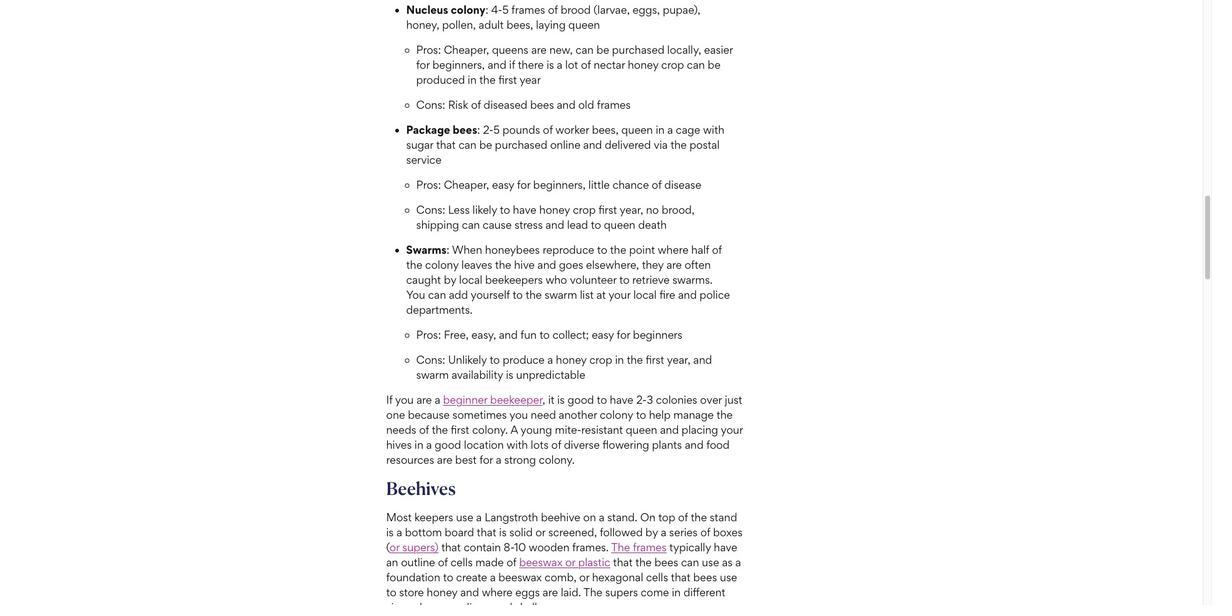 Task type: describe. For each thing, give the bounding box(es) containing it.
on
[[641, 511, 656, 524]]

brood
[[561, 3, 591, 16]]

that up different
[[671, 571, 691, 585]]

and inside cons: unlikely to produce a honey crop in the first year, and swarm availability is unpredictable
[[694, 354, 712, 367]]

or up comb,
[[566, 556, 576, 569]]

worker
[[556, 123, 589, 136]]

honeybees
[[485, 243, 540, 257]]

is up 8-
[[499, 526, 507, 539]]

crop inside pros: cheaper, queens are new, can be purchased locally, easier for beginners, and if there is a lot of nectar honey crop can be produced in the first year
[[662, 58, 684, 71]]

retrieve
[[633, 273, 670, 287]]

fire
[[660, 288, 676, 302]]

year, inside cons: unlikely to produce a honey crop in the first year, and swarm availability is unpredictable
[[667, 354, 691, 367]]

queen inside cons: less likely to have honey crop first year, no brood, shipping can cause stress and lead to queen death
[[604, 218, 636, 232]]

and down 'swarms.'
[[678, 288, 697, 302]]

of inside : 4-5 frames of brood (larvae, eggs, pupae), honey, pollen, adult bees, laying queen
[[548, 3, 558, 16]]

nucleus colony
[[406, 3, 486, 16]]

0 vertical spatial easy
[[492, 178, 514, 191]]

reproduce
[[543, 243, 595, 257]]

who
[[546, 273, 567, 287]]

or supers) that contain 8-10 wooden frames. the frames
[[390, 541, 667, 554]]

beehives
[[386, 478, 456, 500]]

can inside : 2-5 pounds of worker bees, queen in a cage with sugar that can be purchased online and delivered via the postal service
[[459, 138, 477, 151]]

adult
[[479, 18, 504, 31]]

a down top
[[661, 526, 667, 539]]

with inside : 2-5 pounds of worker bees, queen in a cage with sugar that can be purchased online and delivered via the postal service
[[703, 123, 725, 136]]

made
[[476, 556, 504, 569]]

pounds
[[503, 123, 540, 136]]

year, inside cons: less likely to have honey crop first year, no brood, shipping can cause stress and lead to queen death
[[620, 203, 644, 217]]

pros: cheaper, queens are new, can be purchased locally, easier for beginners, and if there is a lot of nectar honey crop can be produced in the first year
[[416, 43, 733, 86]]

risk
[[448, 98, 468, 111]]

leaves
[[462, 258, 493, 272]]

a down the made
[[490, 571, 496, 585]]

death
[[639, 218, 667, 232]]

comb,
[[545, 571, 577, 585]]

pros: cheaper, easy for beginners, little chance of disease
[[416, 178, 702, 191]]

the up elsewhere,
[[610, 243, 627, 257]]

the down "just"
[[717, 409, 733, 422]]

beeswax or plastic
[[519, 556, 611, 569]]

at
[[597, 288, 606, 302]]

online
[[550, 138, 581, 151]]

your inside : when honeybees reproduce to the point where half of the colony leaves the hive and goes elsewhere, they are often caught by local beekeepers who volunteer to retrieve swarms. you can add yourself to the swarm list at your local fire and police departments.
[[609, 288, 631, 302]]

the inside cons: unlikely to produce a honey crop in the first year, and swarm availability is unpredictable
[[627, 354, 643, 367]]

honey,
[[406, 18, 440, 31]]

or up "an"
[[390, 541, 400, 554]]

of up the no on the top right of page
[[652, 178, 662, 191]]

2- inside ', it is good to have 2-3 colonies over just one because sometimes you need another colony to help manage the needs of the first colony. a young mite-resistant queen and placing your hives in a good location with lots of diverse flowering plants and food resources are best for a strong colony.'
[[637, 394, 647, 407]]

cons: for cons: unlikely to produce a honey crop in the first year, and swarm availability is unpredictable
[[416, 354, 446, 367]]

0 horizontal spatial good
[[435, 439, 461, 452]]

can down locally,
[[687, 58, 705, 71]]

goes
[[559, 258, 584, 272]]

most
[[386, 511, 412, 524]]

come
[[641, 586, 669, 600]]

the down beekeepers
[[526, 288, 542, 302]]

disease
[[665, 178, 702, 191]]

of right outline
[[438, 556, 448, 569]]

less
[[448, 203, 470, 217]]

and left the shallow.
[[494, 601, 513, 606]]

(larvae,
[[594, 3, 630, 16]]

colony inside : when honeybees reproduce to the point where half of the colony leaves the hive and goes elsewhere, they are often caught by local beekeepers who volunteer to retrieve swarms. you can add yourself to the swarm list at your local fire and police departments.
[[425, 258, 459, 272]]

list
[[580, 288, 594, 302]]

10
[[514, 541, 526, 554]]

the inside : 2-5 pounds of worker bees, queen in a cage with sugar that can be purchased online and delivered via the postal service
[[671, 138, 687, 151]]

are inside ', it is good to have 2-3 colonies over just one because sometimes you need another colony to help manage the needs of the first colony. a young mite-resistant queen and placing your hives in a good location with lots of diverse flowering plants and food resources are best for a strong colony.'
[[437, 454, 453, 467]]

a inside pros: cheaper, queens are new, can be purchased locally, easier for beginners, and if there is a lot of nectar honey crop can be produced in the first year
[[557, 58, 563, 71]]

to up sizes:
[[386, 586, 397, 600]]

or inside most keepers use a langstroth beehive on a stand. on top of the stand is a bottom board that is solid or screened, followed by a series of boxes (
[[536, 526, 546, 539]]

beginner beekeeper link
[[443, 394, 543, 407]]

where inside that the bees can use as a foundation to create a beeswax comb, or hexagonal cells that bees use to store honey and where eggs are laid. the supers come in different sizes: deep, medium, and shallow.
[[482, 586, 513, 600]]

0 horizontal spatial colony.
[[472, 424, 508, 437]]

it
[[548, 394, 555, 407]]

postal
[[690, 138, 720, 151]]

to left create on the left
[[443, 571, 454, 585]]

to up elsewhere,
[[597, 243, 608, 257]]

unlikely
[[448, 354, 487, 367]]

1 vertical spatial frames
[[597, 98, 631, 111]]

hives
[[386, 439, 412, 452]]

sizes:
[[386, 601, 413, 606]]

departments.
[[406, 303, 473, 317]]

frames inside : 4-5 frames of brood (larvae, eggs, pupae), honey, pollen, adult bees, laying queen
[[512, 3, 545, 16]]

package
[[406, 123, 450, 136]]

pupae),
[[663, 3, 701, 16]]

there
[[518, 58, 544, 71]]

strong
[[504, 454, 536, 467]]

is inside cons: unlikely to produce a honey crop in the first year, and swarm availability is unpredictable
[[506, 369, 514, 382]]

to right fun
[[540, 329, 550, 342]]

in inside ', it is good to have 2-3 colonies over just one because sometimes you need another colony to help manage the needs of the first colony. a young mite-resistant queen and placing your hives in a good location with lots of diverse flowering plants and food resources are best for a strong colony.'
[[415, 439, 424, 452]]

food
[[707, 439, 730, 452]]

store
[[399, 586, 424, 600]]

young
[[521, 424, 552, 437]]

are inside : when honeybees reproduce to the point where half of the colony leaves the hive and goes elsewhere, they are often caught by local beekeepers who volunteer to retrieve swarms. you can add yourself to the swarm list at your local fire and police departments.
[[667, 258, 682, 272]]

cons: for cons: less likely to have honey crop first year, no brood, shipping can cause stress and lead to queen death
[[416, 203, 446, 217]]

for inside pros: cheaper, queens are new, can be purchased locally, easier for beginners, and if there is a lot of nectar honey crop can be produced in the first year
[[416, 58, 430, 71]]

beeswax or plastic link
[[519, 556, 611, 569]]

resistant
[[582, 424, 623, 437]]

bees down typically
[[655, 556, 679, 569]]

board
[[445, 526, 474, 539]]

a down the location
[[496, 454, 502, 467]]

colony inside ', it is good to have 2-3 colonies over just one because sometimes you need another colony to help manage the needs of the first colony. a young mite-resistant queen and placing your hives in a good location with lots of diverse flowering plants and food resources are best for a strong colony.'
[[600, 409, 634, 422]]

bees up different
[[694, 571, 717, 585]]

supers)
[[403, 541, 439, 554]]

wooden
[[529, 541, 570, 554]]

easy,
[[472, 329, 496, 342]]

to down elsewhere,
[[620, 273, 630, 287]]

queens
[[492, 43, 529, 56]]

1 horizontal spatial beginners,
[[534, 178, 586, 191]]

swarms.
[[673, 273, 713, 287]]

0 vertical spatial colony
[[451, 3, 486, 16]]

to right lead
[[591, 218, 601, 232]]

and up the who
[[538, 258, 556, 272]]

queen inside ', it is good to have 2-3 colonies over just one because sometimes you need another colony to help manage the needs of the first colony. a young mite-resistant queen and placing your hives in a good location with lots of diverse flowering plants and food resources are best for a strong colony.'
[[626, 424, 658, 437]]

different
[[684, 586, 726, 600]]

of right lots
[[552, 439, 561, 452]]

swarm inside cons: unlikely to produce a honey crop in the first year, and swarm availability is unpredictable
[[416, 369, 449, 382]]

shipping
[[416, 218, 459, 232]]

for left beginners
[[617, 329, 631, 342]]

1 vertical spatial colony.
[[539, 454, 575, 467]]

you inside ', it is good to have 2-3 colonies over just one because sometimes you need another colony to help manage the needs of the first colony. a young mite-resistant queen and placing your hives in a good location with lots of diverse flowering plants and food resources are best for a strong colony.'
[[510, 409, 528, 422]]

first inside cons: unlikely to produce a honey crop in the first year, and swarm availability is unpredictable
[[646, 354, 665, 367]]

frames.
[[573, 541, 609, 554]]

are up because
[[417, 394, 432, 407]]

3
[[647, 394, 653, 407]]

to up another
[[597, 394, 607, 407]]

of up series
[[678, 511, 688, 524]]

volunteer
[[570, 273, 617, 287]]

first inside cons: less likely to have honey crop first year, no brood, shipping can cause stress and lead to queen death
[[599, 203, 617, 217]]

, it is good to have 2-3 colonies over just one because sometimes you need another colony to help manage the needs of the first colony. a young mite-resistant queen and placing your hives in a good location with lots of diverse flowering plants and food resources are best for a strong colony.
[[386, 394, 743, 467]]

the inside most keepers use a langstroth beehive on a stand. on top of the stand is a bottom board that is solid or screened, followed by a series of boxes (
[[691, 511, 707, 524]]

plastic
[[578, 556, 611, 569]]

that down board
[[442, 541, 461, 554]]

have inside ', it is good to have 2-3 colonies over just one because sometimes you need another colony to help manage the needs of the first colony. a young mite-resistant queen and placing your hives in a good location with lots of diverse flowering plants and food resources are best for a strong colony.'
[[610, 394, 634, 407]]

that up the hexagonal
[[613, 556, 633, 569]]

honey inside cons: less likely to have honey crop first year, no brood, shipping can cause stress and lead to queen death
[[540, 203, 570, 217]]

swarms
[[406, 243, 447, 257]]

honey inside that the bees can use as a foundation to create a beeswax comb, or hexagonal cells that bees use to store honey and where eggs are laid. the supers come in different sizes: deep, medium, and shallow.
[[427, 586, 458, 600]]

a inside : 2-5 pounds of worker bees, queen in a cage with sugar that can be purchased online and delivered via the postal service
[[668, 123, 673, 136]]

: for bees
[[477, 123, 480, 136]]

point
[[629, 243, 655, 257]]

honey inside cons: unlikely to produce a honey crop in the first year, and swarm availability is unpredictable
[[556, 354, 587, 367]]

followed
[[600, 526, 643, 539]]

hexagonal
[[592, 571, 644, 585]]

help
[[649, 409, 671, 422]]

stand.
[[608, 511, 638, 524]]

beginners
[[633, 329, 683, 342]]

swarm inside : when honeybees reproduce to the point where half of the colony leaves the hive and goes elsewhere, they are often caught by local beekeepers who volunteer to retrieve swarms. you can add yourself to the swarm list at your local fire and police departments.
[[545, 288, 577, 302]]

diverse
[[564, 439, 600, 452]]

in inside : 2-5 pounds of worker bees, queen in a cage with sugar that can be purchased online and delivered via the postal service
[[656, 123, 665, 136]]

bees down year
[[530, 98, 554, 111]]

to left 'help'
[[636, 409, 647, 422]]

police
[[700, 288, 730, 302]]

0 vertical spatial local
[[459, 273, 483, 287]]

laid.
[[561, 586, 581, 600]]

of down 8-
[[507, 556, 517, 569]]

queen inside : 2-5 pounds of worker bees, queen in a cage with sugar that can be purchased online and delivered via the postal service
[[622, 123, 653, 136]]

keepers
[[415, 511, 453, 524]]

little
[[589, 178, 610, 191]]

use inside most keepers use a langstroth beehive on a stand. on top of the stand is a bottom board that is solid or screened, followed by a series of boxes (
[[456, 511, 474, 524]]

beginners, inside pros: cheaper, queens are new, can be purchased locally, easier for beginners, and if there is a lot of nectar honey crop can be produced in the first year
[[433, 58, 485, 71]]

with inside ', it is good to have 2-3 colonies over just one because sometimes you need another colony to help manage the needs of the first colony. a young mite-resistant queen and placing your hives in a good location with lots of diverse flowering plants and food resources are best for a strong colony.'
[[507, 439, 528, 452]]

produced
[[416, 73, 465, 86]]

and inside pros: cheaper, queens are new, can be purchased locally, easier for beginners, and if there is a lot of nectar honey crop can be produced in the first year
[[488, 58, 507, 71]]

: for colony
[[486, 3, 489, 16]]

honey inside pros: cheaper, queens are new, can be purchased locally, easier for beginners, and if there is a lot of nectar honey crop can be produced in the first year
[[628, 58, 659, 71]]

sometimes
[[453, 409, 507, 422]]

the down because
[[432, 424, 448, 437]]

locally,
[[668, 43, 702, 56]]

2 horizontal spatial be
[[708, 58, 721, 71]]

plants
[[652, 439, 682, 452]]

if
[[386, 394, 393, 407]]

nucleus
[[406, 3, 448, 16]]

series
[[670, 526, 698, 539]]

to down beekeepers
[[513, 288, 523, 302]]

and inside cons: less likely to have honey crop first year, no brood, shipping can cause stress and lead to queen death
[[546, 218, 565, 232]]

beehive
[[541, 511, 581, 524]]



Task type: vqa. For each thing, say whether or not it's contained in the screenshot.
the Grey Andalusian in the snow image
no



Task type: locate. For each thing, give the bounding box(es) containing it.
first down the 'sometimes'
[[451, 424, 470, 437]]

purchased down the pounds
[[495, 138, 548, 151]]

langstroth
[[485, 511, 538, 524]]

frames down on
[[633, 541, 667, 554]]

delivered
[[605, 138, 651, 151]]

2 vertical spatial colony
[[600, 409, 634, 422]]

colony. down lots
[[539, 454, 575, 467]]

shallow.
[[515, 601, 555, 606]]

lead
[[567, 218, 588, 232]]

1 vertical spatial cons:
[[416, 203, 446, 217]]

can up departments.
[[428, 288, 446, 302]]

best
[[455, 454, 477, 467]]

is inside ', it is good to have 2-3 colonies over just one because sometimes you need another colony to help manage the needs of the first colony. a young mite-resistant queen and placing your hives in a good location with lots of diverse flowering plants and food resources are best for a strong colony.'
[[558, 394, 565, 407]]

often
[[685, 258, 711, 272]]

an
[[386, 556, 398, 569]]

can inside cons: less likely to have honey crop first year, no brood, shipping can cause stress and lead to queen death
[[462, 218, 480, 232]]

package bees
[[406, 123, 477, 136]]

and up over
[[694, 354, 712, 367]]

a up because
[[435, 394, 441, 407]]

: when honeybees reproduce to the point where half of the colony leaves the hive and goes elsewhere, they are often caught by local beekeepers who volunteer to retrieve swarms. you can add yourself to the swarm list at your local fire and police departments.
[[406, 243, 730, 317]]

a inside cons: unlikely to produce a honey crop in the first year, and swarm availability is unpredictable
[[548, 354, 553, 367]]

1 vertical spatial colony
[[425, 258, 459, 272]]

half
[[692, 243, 710, 257]]

cells inside typically have an outline of cells made of
[[451, 556, 473, 569]]

good
[[568, 394, 594, 407], [435, 439, 461, 452]]

via
[[654, 138, 668, 151]]

cells up create on the left
[[451, 556, 473, 569]]

can
[[576, 43, 594, 56], [687, 58, 705, 71], [459, 138, 477, 151], [462, 218, 480, 232], [428, 288, 446, 302], [681, 556, 699, 569]]

0 vertical spatial colony.
[[472, 424, 508, 437]]

when
[[452, 243, 483, 257]]

0 horizontal spatial be
[[480, 138, 492, 151]]

use left as
[[702, 556, 720, 569]]

pros: for pros: cheaper, queens are new, can be purchased locally, easier for beginners, and if there is a lot of nectar honey crop can be produced in the first year
[[416, 43, 441, 56]]

easy right collect;
[[592, 329, 614, 342]]

frames right 'old'
[[597, 98, 631, 111]]

1 horizontal spatial 2-
[[637, 394, 647, 407]]

your inside ', it is good to have 2-3 colonies over just one because sometimes you need another colony to help manage the needs of the first colony. a young mite-resistant queen and placing your hives in a good location with lots of diverse flowering plants and food resources are best for a strong colony.'
[[721, 424, 743, 437]]

honey down collect;
[[556, 354, 587, 367]]

0 horizontal spatial cells
[[451, 556, 473, 569]]

1 horizontal spatial year,
[[667, 354, 691, 367]]

,
[[543, 394, 546, 407]]

beekeepers
[[485, 273, 543, 287]]

1 vertical spatial you
[[510, 409, 528, 422]]

a up the unpredictable
[[548, 354, 553, 367]]

0 vertical spatial with
[[703, 123, 725, 136]]

cons: less likely to have honey crop first year, no brood, shipping can cause stress and lead to queen death
[[416, 203, 695, 232]]

bees down risk at the left top
[[453, 123, 477, 136]]

have up stress
[[513, 203, 537, 217]]

crop down "pros: free, easy, and fun to collect; easy for beginners"
[[590, 354, 613, 367]]

1 vertical spatial use
[[702, 556, 720, 569]]

are inside pros: cheaper, queens are new, can be purchased locally, easier for beginners, and if there is a lot of nectar honey crop can be produced in the first year
[[532, 43, 547, 56]]

2 cheaper, from the top
[[444, 178, 489, 191]]

0 horizontal spatial purchased
[[495, 138, 548, 151]]

1 vertical spatial crop
[[573, 203, 596, 217]]

colony up pollen,
[[451, 3, 486, 16]]

by down on
[[646, 526, 658, 539]]

0 horizontal spatial swarm
[[416, 369, 449, 382]]

cheaper, up less
[[444, 178, 489, 191]]

crop for point
[[590, 354, 613, 367]]

5 for 2-
[[494, 123, 500, 136]]

1 vertical spatial cheaper,
[[444, 178, 489, 191]]

they
[[642, 258, 664, 272]]

1 horizontal spatial use
[[702, 556, 720, 569]]

and left 'old'
[[557, 98, 576, 111]]

cheaper, for easy
[[444, 178, 489, 191]]

pros:
[[416, 43, 441, 56], [416, 178, 441, 191], [416, 329, 441, 342]]

: inside : 2-5 pounds of worker bees, queen in a cage with sugar that can be purchased online and delivered via the postal service
[[477, 123, 480, 136]]

cons: inside cons: unlikely to produce a honey crop in the first year, and swarm availability is unpredictable
[[416, 354, 446, 367]]

1 horizontal spatial 5
[[503, 3, 509, 16]]

the
[[612, 541, 630, 554], [584, 586, 603, 600]]

0 vertical spatial cells
[[451, 556, 473, 569]]

1 vertical spatial pros:
[[416, 178, 441, 191]]

deep,
[[416, 601, 444, 606]]

0 vertical spatial be
[[597, 43, 610, 56]]

0 vertical spatial have
[[513, 203, 537, 217]]

can inside : when honeybees reproduce to the point where half of the colony leaves the hive and goes elsewhere, they are often caught by local beekeepers who volunteer to retrieve swarms. you can add yourself to the swarm list at your local fire and police departments.
[[428, 288, 446, 302]]

: inside : when honeybees reproduce to the point where half of the colony leaves the hive and goes elsewhere, they are often caught by local beekeepers who volunteer to retrieve swarms. you can add yourself to the swarm list at your local fire and police departments.
[[447, 243, 450, 257]]

or supers) link
[[390, 541, 439, 554]]

2 horizontal spatial use
[[720, 571, 738, 585]]

8-
[[504, 541, 514, 554]]

to up cause
[[500, 203, 510, 217]]

1 horizontal spatial the
[[612, 541, 630, 554]]

cheaper, for queens
[[444, 43, 489, 56]]

4-
[[491, 3, 503, 16]]

the up the diseased
[[480, 73, 496, 86]]

0 horizontal spatial 2-
[[483, 123, 494, 136]]

1 vertical spatial be
[[708, 58, 721, 71]]

0 horizontal spatial you
[[395, 394, 414, 407]]

for up stress
[[517, 178, 531, 191]]

are inside that the bees can use as a foundation to create a beeswax comb, or hexagonal cells that bees use to store honey and where eggs are laid. the supers come in different sizes: deep, medium, and shallow.
[[543, 586, 558, 600]]

diseased
[[484, 98, 528, 111]]

crop up lead
[[573, 203, 596, 217]]

colony. up the location
[[472, 424, 508, 437]]

new,
[[550, 43, 573, 56]]

0 vertical spatial by
[[444, 273, 457, 287]]

pollen,
[[442, 18, 476, 31]]

1 horizontal spatial you
[[510, 409, 528, 422]]

frames
[[512, 3, 545, 16], [597, 98, 631, 111], [633, 541, 667, 554]]

1 vertical spatial 5
[[494, 123, 500, 136]]

0 vertical spatial crop
[[662, 58, 684, 71]]

have left 3
[[610, 394, 634, 407]]

cons:
[[416, 98, 446, 111], [416, 203, 446, 217], [416, 354, 446, 367]]

bees, up delivered
[[592, 123, 619, 136]]

need
[[531, 409, 556, 422]]

the inside that the bees can use as a foundation to create a beeswax comb, or hexagonal cells that bees use to store honey and where eggs are laid. the supers come in different sizes: deep, medium, and shallow.
[[636, 556, 652, 569]]

by
[[444, 273, 457, 287], [646, 526, 658, 539]]

mite-
[[555, 424, 582, 437]]

and down placing
[[685, 439, 704, 452]]

the inside pros: cheaper, queens are new, can be purchased locally, easier for beginners, and if there is a lot of nectar honey crop can be produced in the first year
[[480, 73, 496, 86]]

the down beginners
[[627, 354, 643, 367]]

0 vertical spatial cons:
[[416, 98, 446, 111]]

(
[[386, 541, 390, 554]]

1 vertical spatial have
[[610, 394, 634, 407]]

is up (
[[386, 526, 394, 539]]

1 vertical spatial by
[[646, 526, 658, 539]]

a up the resources
[[426, 439, 432, 452]]

2 vertical spatial pros:
[[416, 329, 441, 342]]

you
[[395, 394, 414, 407], [510, 409, 528, 422]]

or inside that the bees can use as a foundation to create a beeswax comb, or hexagonal cells that bees use to store honey and where eggs are laid. the supers come in different sizes: deep, medium, and shallow.
[[580, 571, 590, 585]]

the inside that the bees can use as a foundation to create a beeswax comb, or hexagonal cells that bees use to store honey and where eggs are laid. the supers come in different sizes: deep, medium, and shallow.
[[584, 586, 603, 600]]

cons: unlikely to produce a honey crop in the first year, and swarm availability is unpredictable
[[416, 354, 712, 382]]

create
[[456, 571, 487, 585]]

0 horizontal spatial easy
[[492, 178, 514, 191]]

1 horizontal spatial purchased
[[612, 43, 665, 56]]

use down as
[[720, 571, 738, 585]]

a right as
[[736, 556, 741, 569]]

that up contain
[[477, 526, 497, 539]]

use up board
[[456, 511, 474, 524]]

0 vertical spatial cheaper,
[[444, 43, 489, 56]]

0 horizontal spatial by
[[444, 273, 457, 287]]

: 4-5 frames of brood (larvae, eggs, pupae), honey, pollen, adult bees, laying queen
[[406, 3, 701, 31]]

1 cons: from the top
[[416, 98, 446, 111]]

cheaper, inside pros: cheaper, queens are new, can be purchased locally, easier for beginners, and if there is a lot of nectar honey crop can be produced in the first year
[[444, 43, 489, 56]]

produce
[[503, 354, 545, 367]]

3 cons: from the top
[[416, 354, 446, 367]]

0 vertical spatial the
[[612, 541, 630, 554]]

where
[[658, 243, 689, 257], [482, 586, 513, 600]]

of right risk at the left top
[[471, 98, 481, 111]]

in
[[468, 73, 477, 86], [656, 123, 665, 136], [615, 354, 624, 367], [415, 439, 424, 452], [672, 586, 681, 600]]

outline
[[401, 556, 435, 569]]

a left lot
[[557, 58, 563, 71]]

laying
[[536, 18, 566, 31]]

or up wooden
[[536, 526, 546, 539]]

a up via
[[668, 123, 673, 136]]

honey down the pros: cheaper, easy for beginners, little chance of disease
[[540, 203, 570, 217]]

1 horizontal spatial easy
[[592, 329, 614, 342]]

bees
[[530, 98, 554, 111], [453, 123, 477, 136], [655, 556, 679, 569], [694, 571, 717, 585]]

0 horizontal spatial :
[[447, 243, 450, 257]]

2 vertical spatial frames
[[633, 541, 667, 554]]

1 vertical spatial local
[[634, 288, 657, 302]]

2 vertical spatial :
[[447, 243, 450, 257]]

that inside most keepers use a langstroth beehive on a stand. on top of the stand is a bottom board that is solid or screened, followed by a series of boxes (
[[477, 526, 497, 539]]

1 horizontal spatial bees,
[[592, 123, 619, 136]]

pros: free, easy, and fun to collect; easy for beginners
[[416, 329, 683, 342]]

use
[[456, 511, 474, 524], [702, 556, 720, 569], [720, 571, 738, 585]]

typically
[[670, 541, 711, 554]]

0 horizontal spatial 5
[[494, 123, 500, 136]]

5 for 4-
[[503, 3, 509, 16]]

easy
[[492, 178, 514, 191], [592, 329, 614, 342]]

0 horizontal spatial frames
[[512, 3, 545, 16]]

in inside pros: cheaper, queens are new, can be purchased locally, easier for beginners, and if there is a lot of nectar honey crop can be produced in the first year
[[468, 73, 477, 86]]

0 vertical spatial purchased
[[612, 43, 665, 56]]

sugar
[[406, 138, 434, 151]]

1 vertical spatial with
[[507, 439, 528, 452]]

swarm down the who
[[545, 288, 577, 302]]

most keepers use a langstroth beehive on a stand. on top of the stand is a bottom board that is solid or screened, followed by a series of boxes (
[[386, 511, 743, 554]]

to inside cons: unlikely to produce a honey crop in the first year, and swarm availability is unpredictable
[[490, 354, 500, 367]]

is down "new,"
[[547, 58, 554, 71]]

1 horizontal spatial cells
[[646, 571, 668, 585]]

0 horizontal spatial the
[[584, 586, 603, 600]]

easier
[[704, 43, 733, 56]]

a right 'on'
[[599, 511, 605, 524]]

first inside pros: cheaper, queens are new, can be purchased locally, easier for beginners, and if there is a lot of nectar honey crop can be produced in the first year
[[499, 73, 517, 86]]

and left fun
[[499, 329, 518, 342]]

colony down swarms
[[425, 258, 459, 272]]

and left if
[[488, 58, 507, 71]]

1 vertical spatial bees,
[[592, 123, 619, 136]]

0 vertical spatial you
[[395, 394, 414, 407]]

by inside most keepers use a langstroth beehive on a stand. on top of the stand is a bottom board that is solid or screened, followed by a series of boxes (
[[646, 526, 658, 539]]

1 horizontal spatial colony.
[[539, 454, 575, 467]]

0 vertical spatial 2-
[[483, 123, 494, 136]]

0 vertical spatial good
[[568, 394, 594, 407]]

2 cons: from the top
[[416, 203, 446, 217]]

if
[[509, 58, 515, 71]]

crop down locally,
[[662, 58, 684, 71]]

a down the most
[[397, 526, 402, 539]]

of down because
[[419, 424, 429, 437]]

year, down beginners
[[667, 354, 691, 367]]

add
[[449, 288, 468, 302]]

cons: down free, at the left
[[416, 354, 446, 367]]

can down less
[[462, 218, 480, 232]]

first down beginners
[[646, 354, 665, 367]]

in inside that the bees can use as a foundation to create a beeswax comb, or hexagonal cells that bees use to store honey and where eggs are laid. the supers come in different sizes: deep, medium, and shallow.
[[672, 586, 681, 600]]

of inside : 2-5 pounds of worker bees, queen in a cage with sugar that can be purchased online and delivered via the postal service
[[543, 123, 553, 136]]

2 vertical spatial cons:
[[416, 354, 446, 367]]

have inside cons: less likely to have honey crop first year, no brood, shipping can cause stress and lead to queen death
[[513, 203, 537, 217]]

queen up flowering
[[626, 424, 658, 437]]

pros: down service
[[416, 178, 441, 191]]

for inside ', it is good to have 2-3 colonies over just one because sometimes you need another colony to help manage the needs of the first colony. a young mite-resistant queen and placing your hives in a good location with lots of diverse flowering plants and food resources are best for a strong colony.'
[[480, 454, 493, 467]]

be inside : 2-5 pounds of worker bees, queen in a cage with sugar that can be purchased online and delivered via the postal service
[[480, 138, 492, 151]]

1 vertical spatial beeswax
[[499, 571, 542, 585]]

flowering
[[603, 439, 650, 452]]

swarm down unlikely
[[416, 369, 449, 382]]

beginners, up the produced
[[433, 58, 485, 71]]

can up lot
[[576, 43, 594, 56]]

a up contain
[[476, 511, 482, 524]]

1 vertical spatial purchased
[[495, 138, 548, 151]]

1 vertical spatial your
[[721, 424, 743, 437]]

purchased up the nectar
[[612, 43, 665, 56]]

0 horizontal spatial where
[[482, 586, 513, 600]]

cons: up shipping
[[416, 203, 446, 217]]

0 horizontal spatial your
[[609, 288, 631, 302]]

queen inside : 4-5 frames of brood (larvae, eggs, pupae), honey, pollen, adult bees, laying queen
[[569, 18, 600, 31]]

you down beekeeper
[[510, 409, 528, 422]]

2 vertical spatial use
[[720, 571, 738, 585]]

one
[[386, 409, 405, 422]]

with up strong
[[507, 439, 528, 452]]

nectar
[[594, 58, 625, 71]]

1 vertical spatial beginners,
[[534, 178, 586, 191]]

local down retrieve
[[634, 288, 657, 302]]

have inside typically have an outline of cells made of
[[714, 541, 738, 554]]

0 vertical spatial beeswax
[[519, 556, 563, 569]]

1 horizontal spatial with
[[703, 123, 725, 136]]

1 vertical spatial easy
[[592, 329, 614, 342]]

0 horizontal spatial local
[[459, 273, 483, 287]]

0 vertical spatial year,
[[620, 203, 644, 217]]

and up plants
[[660, 424, 679, 437]]

1 vertical spatial good
[[435, 439, 461, 452]]

purchased inside pros: cheaper, queens are new, can be purchased locally, easier for beginners, and if there is a lot of nectar honey crop can be produced in the first year
[[612, 43, 665, 56]]

of inside pros: cheaper, queens are new, can be purchased locally, easier for beginners, and if there is a lot of nectar honey crop can be produced in the first year
[[581, 58, 591, 71]]

colonies
[[656, 394, 698, 407]]

your
[[609, 288, 631, 302], [721, 424, 743, 437]]

cons: for cons: risk of diseased bees and old frames
[[416, 98, 446, 111]]

and inside : 2-5 pounds of worker bees, queen in a cage with sugar that can be purchased online and delivered via the postal service
[[584, 138, 602, 151]]

are left the best
[[437, 454, 453, 467]]

0 vertical spatial bees,
[[507, 18, 533, 31]]

or
[[536, 526, 546, 539], [390, 541, 400, 554], [566, 556, 576, 569], [580, 571, 590, 585]]

that down package bees
[[436, 138, 456, 151]]

pros: down honey,
[[416, 43, 441, 56]]

0 horizontal spatial have
[[513, 203, 537, 217]]

have up as
[[714, 541, 738, 554]]

1 horizontal spatial be
[[597, 43, 610, 56]]

honey up deep,
[[427, 586, 458, 600]]

2 vertical spatial be
[[480, 138, 492, 151]]

: inside : 4-5 frames of brood (larvae, eggs, pupae), honey, pollen, adult bees, laying queen
[[486, 3, 489, 16]]

elsewhere,
[[586, 258, 639, 272]]

cause
[[483, 218, 512, 232]]

yourself
[[471, 288, 510, 302]]

1 horizontal spatial frames
[[597, 98, 631, 111]]

0 horizontal spatial bees,
[[507, 18, 533, 31]]

5 left the pounds
[[494, 123, 500, 136]]

0 horizontal spatial year,
[[620, 203, 644, 217]]

bees, inside : 2-5 pounds of worker bees, queen in a cage with sugar that can be purchased online and delivered via the postal service
[[592, 123, 619, 136]]

can inside that the bees can use as a foundation to create a beeswax comb, or hexagonal cells that bees use to store honey and where eggs are laid. the supers come in different sizes: deep, medium, and shallow.
[[681, 556, 699, 569]]

beeswax inside that the bees can use as a foundation to create a beeswax comb, or hexagonal cells that bees use to store honey and where eggs are laid. the supers come in different sizes: deep, medium, and shallow.
[[499, 571, 542, 585]]

bees,
[[507, 18, 533, 31], [592, 123, 619, 136]]

for up the produced
[[416, 58, 430, 71]]

pros: for pros: free, easy, and fun to collect; easy for beginners
[[416, 329, 441, 342]]

collect;
[[553, 329, 589, 342]]

2- inside : 2-5 pounds of worker bees, queen in a cage with sugar that can be purchased online and delivered via the postal service
[[483, 123, 494, 136]]

first inside ', it is good to have 2-3 colonies over just one because sometimes you need another colony to help manage the needs of the first colony. a young mite-resistant queen and placing your hives in a good location with lots of diverse flowering plants and food resources are best for a strong colony.'
[[451, 424, 470, 437]]

are right they
[[667, 258, 682, 272]]

1 horizontal spatial swarm
[[545, 288, 577, 302]]

5 up the adult
[[503, 3, 509, 16]]

of up laying
[[548, 3, 558, 16]]

2 vertical spatial crop
[[590, 354, 613, 367]]

pros: inside pros: cheaper, queens are new, can be purchased locally, easier for beginners, and if there is a lot of nectar honey crop can be produced in the first year
[[416, 43, 441, 56]]

first down little
[[599, 203, 617, 217]]

1 vertical spatial swarm
[[416, 369, 449, 382]]

of inside : when honeybees reproduce to the point where half of the colony leaves the hive and goes elsewhere, they are often caught by local beekeepers who volunteer to retrieve swarms. you can add yourself to the swarm list at your local fire and police departments.
[[712, 243, 722, 257]]

the
[[480, 73, 496, 86], [671, 138, 687, 151], [610, 243, 627, 257], [406, 258, 423, 272], [495, 258, 512, 272], [526, 288, 542, 302], [627, 354, 643, 367], [717, 409, 733, 422], [432, 424, 448, 437], [691, 511, 707, 524], [636, 556, 652, 569]]

1 horizontal spatial by
[[646, 526, 658, 539]]

crop for bees,
[[573, 203, 596, 217]]

typically have an outline of cells made of
[[386, 541, 738, 569]]

cells inside that the bees can use as a foundation to create a beeswax comb, or hexagonal cells that bees use to store honey and where eggs are laid. the supers come in different sizes: deep, medium, and shallow.
[[646, 571, 668, 585]]

0 horizontal spatial use
[[456, 511, 474, 524]]

that
[[436, 138, 456, 151], [477, 526, 497, 539], [442, 541, 461, 554], [613, 556, 633, 569], [671, 571, 691, 585]]

1 horizontal spatial where
[[658, 243, 689, 257]]

beginners, up cons: less likely to have honey crop first year, no brood, shipping can cause stress and lead to queen death
[[534, 178, 586, 191]]

for
[[416, 58, 430, 71], [517, 178, 531, 191], [617, 329, 631, 342], [480, 454, 493, 467]]

5 inside : 4-5 frames of brood (larvae, eggs, pupae), honey, pollen, adult bees, laying queen
[[503, 3, 509, 16]]

0 vertical spatial beginners,
[[433, 58, 485, 71]]

5 inside : 2-5 pounds of worker bees, queen in a cage with sugar that can be purchased online and delivered via the postal service
[[494, 123, 500, 136]]

crop inside cons: unlikely to produce a honey crop in the first year, and swarm availability is unpredictable
[[590, 354, 613, 367]]

2 pros: from the top
[[416, 178, 441, 191]]

with
[[703, 123, 725, 136], [507, 439, 528, 452]]

crop inside cons: less likely to have honey crop first year, no brood, shipping can cause stress and lead to queen death
[[573, 203, 596, 217]]

2 vertical spatial have
[[714, 541, 738, 554]]

the down honeybees
[[495, 258, 512, 272]]

you right if at the bottom of page
[[395, 394, 414, 407]]

the up caught
[[406, 258, 423, 272]]

is inside pros: cheaper, queens are new, can be purchased locally, easier for beginners, and if there is a lot of nectar honey crop can be produced in the first year
[[547, 58, 554, 71]]

queen down brood
[[569, 18, 600, 31]]

are
[[532, 43, 547, 56], [667, 258, 682, 272], [417, 394, 432, 407], [437, 454, 453, 467], [543, 586, 558, 600]]

1 horizontal spatial have
[[610, 394, 634, 407]]

chance
[[613, 178, 649, 191]]

1 cheaper, from the top
[[444, 43, 489, 56]]

0 vertical spatial use
[[456, 511, 474, 524]]

that inside : 2-5 pounds of worker bees, queen in a cage with sugar that can be purchased online and delivered via the postal service
[[436, 138, 456, 151]]

1 horizontal spatial local
[[634, 288, 657, 302]]

cons: inside cons: less likely to have honey crop first year, no brood, shipping can cause stress and lead to queen death
[[416, 203, 446, 217]]

and left lead
[[546, 218, 565, 232]]

1 vertical spatial cells
[[646, 571, 668, 585]]

0 horizontal spatial with
[[507, 439, 528, 452]]

in inside cons: unlikely to produce a honey crop in the first year, and swarm availability is unpredictable
[[615, 354, 624, 367]]

0 vertical spatial your
[[609, 288, 631, 302]]

1 pros: from the top
[[416, 43, 441, 56]]

5
[[503, 3, 509, 16], [494, 123, 500, 136]]

or down plastic
[[580, 571, 590, 585]]

by inside : when honeybees reproduce to the point where half of the colony leaves the hive and goes elsewhere, they are often caught by local beekeepers who volunteer to retrieve swarms. you can add yourself to the swarm list at your local fire and police departments.
[[444, 273, 457, 287]]

of up typically
[[701, 526, 711, 539]]

bees, inside : 4-5 frames of brood (larvae, eggs, pupae), honey, pollen, adult bees, laying queen
[[507, 18, 533, 31]]

purchased inside : 2-5 pounds of worker bees, queen in a cage with sugar that can be purchased online and delivered via the postal service
[[495, 138, 548, 151]]

3 pros: from the top
[[416, 329, 441, 342]]

first
[[499, 73, 517, 86], [599, 203, 617, 217], [646, 354, 665, 367], [451, 424, 470, 437]]

and up medium,
[[461, 586, 479, 600]]

1 vertical spatial year,
[[667, 354, 691, 367]]

0 vertical spatial :
[[486, 3, 489, 16]]

you
[[406, 288, 425, 302]]

pros: for pros: cheaper, easy for beginners, little chance of disease
[[416, 178, 441, 191]]

a
[[511, 424, 518, 437]]

where inside : when honeybees reproduce to the point where half of the colony leaves the hive and goes elsewhere, they are often caught by local beekeepers who volunteer to retrieve swarms. you can add yourself to the swarm list at your local fire and police departments.
[[658, 243, 689, 257]]

0 vertical spatial where
[[658, 243, 689, 257]]

2 horizontal spatial :
[[486, 3, 489, 16]]

over
[[700, 394, 722, 407]]

lot
[[566, 58, 578, 71]]

stand
[[710, 511, 738, 524]]

colony up resistant
[[600, 409, 634, 422]]

1 vertical spatial 2-
[[637, 394, 647, 407]]



